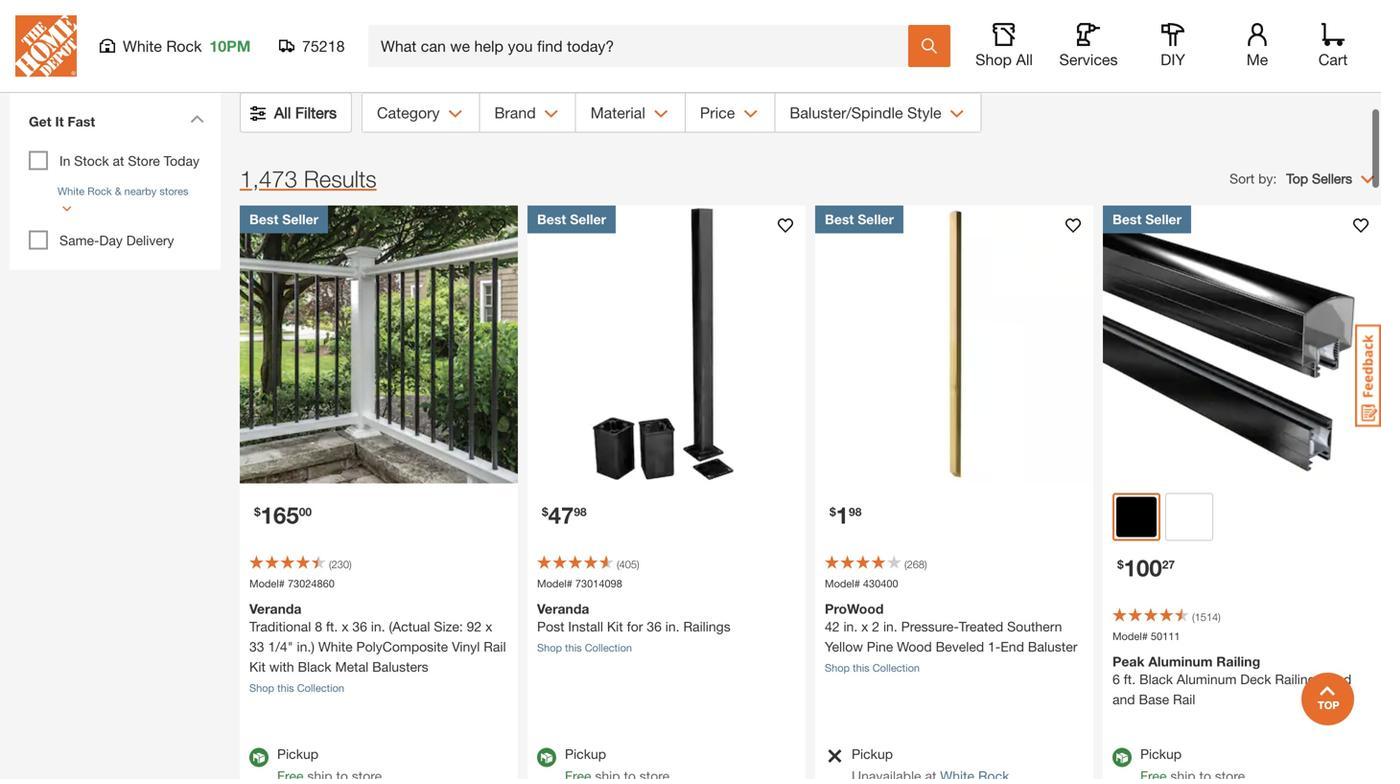 Task type: vqa. For each thing, say whether or not it's contained in the screenshot.
HOVER IMAGE TO ZOOM
no



Task type: locate. For each thing, give the bounding box(es) containing it.
white rock & nearby stores
[[58, 185, 189, 198]]

75218 button
[[279, 36, 345, 56]]

railing up deck
[[1217, 654, 1261, 670]]

shop this collection link down with
[[249, 683, 344, 695]]

open arrow image for material
[[654, 110, 669, 118]]

1 vertical spatial white
[[58, 185, 85, 198]]

73024860
[[288, 578, 335, 590]]

model# left 73024860
[[249, 578, 285, 590]]

with
[[269, 659, 294, 675]]

this
[[565, 642, 582, 655], [853, 662, 870, 675], [277, 683, 294, 695]]

install
[[568, 619, 603, 635]]

1 pickup from the left
[[277, 747, 319, 763]]

1 horizontal spatial shop this collection link
[[537, 642, 632, 655]]

black inside peak aluminum railing 6 ft. black aluminum deck railing hand and base rail
[[1140, 672, 1173, 688]]

1-
[[988, 639, 1001, 655]]

brand
[[495, 104, 536, 122]]

$ up model# 73014098
[[542, 505, 548, 519]]

open arrow image inside price link
[[744, 110, 758, 118]]

0 horizontal spatial shop this collection link
[[249, 683, 344, 695]]

0 horizontal spatial open arrow image
[[448, 110, 463, 118]]

0 vertical spatial shop this collection link
[[537, 642, 632, 655]]

veranda
[[249, 601, 302, 617], [537, 601, 590, 617]]

1 vertical spatial railing
[[1275, 672, 1316, 688]]

1 horizontal spatial open arrow image
[[545, 110, 559, 118]]

1 horizontal spatial 36
[[647, 619, 662, 635]]

$ for 47
[[542, 505, 548, 519]]

railings
[[684, 619, 731, 635]]

0 horizontal spatial black
[[298, 659, 332, 675]]

ft. right 6
[[1124, 672, 1136, 688]]

shop all
[[976, 50, 1033, 69]]

material
[[591, 104, 646, 122]]

1 available for pickup image from the left
[[537, 749, 556, 768]]

black image
[[1117, 497, 1157, 538]]

get
[[29, 114, 51, 129]]

What can we help you find today? search field
[[381, 26, 908, 66]]

0 horizontal spatial kit
[[249, 659, 266, 675]]

sellers
[[1312, 171, 1353, 187]]

pine
[[867, 639, 893, 655]]

36 inside veranda post install kit for 36 in. railings shop this collection
[[647, 619, 662, 635]]

shop inside veranda traditional 8 ft. x 36 in. (actual size: 92 x 33 1/4" in.) white polycomposite vinyl rail kit with black metal balusters shop this collection
[[249, 683, 274, 695]]

2 98 from the left
[[849, 505, 862, 519]]

1 vertical spatial kit
[[249, 659, 266, 675]]

1 veranda from the left
[[249, 601, 302, 617]]

3 seller from the left
[[858, 211, 894, 227]]

0 horizontal spatial veranda
[[249, 601, 302, 617]]

brand link
[[480, 93, 575, 132]]

x right 8
[[342, 619, 349, 635]]

category link
[[363, 93, 479, 132]]

ft. inside veranda traditional 8 ft. x 36 in. (actual size: 92 x 33 1/4" in.) white polycomposite vinyl rail kit with black metal balusters shop this collection
[[326, 619, 338, 635]]

1
[[836, 502, 849, 529]]

and
[[1113, 692, 1136, 708]]

2 available for pickup image from the left
[[1113, 749, 1132, 768]]

x
[[342, 619, 349, 635], [486, 619, 492, 635], [862, 619, 869, 635]]

98
[[574, 505, 587, 519], [849, 505, 862, 519]]

store
[[128, 153, 160, 169]]

white rock 10pm
[[123, 37, 251, 55]]

1 vertical spatial this
[[853, 662, 870, 675]]

black
[[298, 659, 332, 675], [1140, 672, 1173, 688]]

( for 165
[[329, 559, 332, 571]]

black inside veranda traditional 8 ft. x 36 in. (actual size: 92 x 33 1/4" in.) white polycomposite vinyl rail kit with black metal balusters shop this collection
[[298, 659, 332, 675]]

0 horizontal spatial 98
[[574, 505, 587, 519]]

open arrow image for price
[[744, 110, 758, 118]]

open arrow image right brand at left
[[545, 110, 559, 118]]

in.
[[371, 619, 385, 635], [666, 619, 680, 635], [844, 619, 858, 635], [884, 619, 898, 635]]

$ for 100
[[1118, 558, 1124, 572]]

for
[[627, 619, 643, 635]]

0 horizontal spatial x
[[342, 619, 349, 635]]

open arrow image right the category
[[448, 110, 463, 118]]

pickup for 1
[[852, 747, 893, 763]]

ft. right 8
[[326, 619, 338, 635]]

open arrow image right "material"
[[654, 110, 669, 118]]

36 inside veranda traditional 8 ft. x 36 in. (actual size: 92 x 33 1/4" in.) white polycomposite vinyl rail kit with black metal balusters shop this collection
[[352, 619, 367, 635]]

2 horizontal spatial x
[[862, 619, 869, 635]]

rock left &
[[87, 185, 112, 198]]

1 in. from the left
[[371, 619, 385, 635]]

$ inside the $ 165 00
[[254, 505, 261, 519]]

0 horizontal spatial 36
[[352, 619, 367, 635]]

1 horizontal spatial collection
[[585, 642, 632, 655]]

0 horizontal spatial rock
[[87, 185, 112, 198]]

0 horizontal spatial open arrow image
[[654, 110, 669, 118]]

aluminum down the 50111
[[1149, 654, 1213, 670]]

rail right base
[[1173, 692, 1196, 708]]

0 vertical spatial ft.
[[326, 619, 338, 635]]

open arrow image inside category link
[[448, 110, 463, 118]]

2 horizontal spatial shop this collection link
[[825, 662, 920, 675]]

0 horizontal spatial all
[[274, 104, 291, 122]]

railing right deck
[[1275, 672, 1316, 688]]

kit inside veranda traditional 8 ft. x 36 in. (actual size: 92 x 33 1/4" in.) white polycomposite vinyl rail kit with black metal balusters shop this collection
[[249, 659, 266, 675]]

traditional 8 ft. x 36 in. (actual size: 92 x 33 1/4" in.) white polycomposite vinyl rail kit with black metal balusters image
[[240, 206, 518, 484], [240, 206, 518, 484]]

best seller for 165
[[249, 211, 319, 227]]

pickup
[[277, 747, 319, 763], [565, 747, 606, 763], [852, 747, 893, 763], [1141, 747, 1182, 763]]

2 pickup from the left
[[565, 747, 606, 763]]

0 vertical spatial white
[[123, 37, 162, 55]]

baluster/spindle style link
[[776, 93, 981, 132]]

1 vertical spatial aluminum
[[1177, 672, 1237, 688]]

$ up model# 430400
[[830, 505, 836, 519]]

diy button
[[1143, 23, 1204, 69]]

open arrow image right price
[[744, 110, 758, 118]]

material link
[[576, 93, 685, 132]]

white down the 'in'
[[58, 185, 85, 198]]

0 horizontal spatial railing
[[1217, 654, 1261, 670]]

kit down "33"
[[249, 659, 266, 675]]

1 vertical spatial shop this collection link
[[825, 662, 920, 675]]

$ inside $ 1 98
[[830, 505, 836, 519]]

1 horizontal spatial this
[[565, 642, 582, 655]]

36
[[352, 619, 367, 635], [647, 619, 662, 635]]

seller
[[282, 211, 319, 227], [570, 211, 606, 227], [858, 211, 894, 227], [1146, 211, 1182, 227]]

model# up post
[[537, 578, 573, 590]]

1 vertical spatial rock
[[87, 185, 112, 198]]

veranda inside veranda traditional 8 ft. x 36 in. (actual size: 92 x 33 1/4" in.) white polycomposite vinyl rail kit with black metal balusters shop this collection
[[249, 601, 302, 617]]

2 veranda from the left
[[537, 601, 590, 617]]

$ 1 98
[[830, 502, 862, 529]]

1 horizontal spatial white
[[123, 37, 162, 55]]

0 vertical spatial aluminum
[[1149, 654, 1213, 670]]

model# for 47
[[537, 578, 573, 590]]

shop this collection link down pine
[[825, 662, 920, 675]]

x right 92
[[486, 619, 492, 635]]

shop down yellow
[[825, 662, 850, 675]]

shop this collection link
[[537, 642, 632, 655], [825, 662, 920, 675], [249, 683, 344, 695]]

shop this collection link down install
[[537, 642, 632, 655]]

available for pickup image
[[537, 749, 556, 768], [1113, 749, 1132, 768]]

collection inside "prowood 42 in. x 2 in. pressure-treated southern yellow pine wood beveled 1-end baluster shop this collection"
[[873, 662, 920, 675]]

open arrow image inside material link
[[654, 110, 669, 118]]

open arrow image
[[654, 110, 669, 118], [744, 110, 758, 118], [950, 110, 965, 118]]

white up metal
[[318, 639, 353, 655]]

southern
[[1007, 619, 1062, 635]]

0 horizontal spatial white
[[58, 185, 85, 198]]

model# 73014098
[[537, 578, 623, 590]]

1 best seller from the left
[[249, 211, 319, 227]]

2 best from the left
[[537, 211, 566, 227]]

in. up polycomposite
[[371, 619, 385, 635]]

$ left 00
[[254, 505, 261, 519]]

3 open arrow image from the left
[[950, 110, 965, 118]]

rock for 10pm
[[166, 37, 202, 55]]

3 x from the left
[[862, 619, 869, 635]]

0 vertical spatial rail
[[484, 639, 506, 655]]

open arrow image
[[448, 110, 463, 118], [545, 110, 559, 118]]

x left 2
[[862, 619, 869, 635]]

( for 47
[[617, 559, 619, 571]]

1 vertical spatial rail
[[1173, 692, 1196, 708]]

white up get it fast 'link'
[[123, 37, 162, 55]]

0 vertical spatial kit
[[607, 619, 623, 635]]

1 36 from the left
[[352, 619, 367, 635]]

stock
[[74, 153, 109, 169]]

kit left for
[[607, 619, 623, 635]]

treated
[[959, 619, 1004, 635]]

veranda for 165
[[249, 601, 302, 617]]

0 vertical spatial all
[[1016, 50, 1033, 69]]

post install kit for 36 in. railings image
[[528, 206, 806, 484]]

get it fast link
[[19, 102, 211, 146]]

0 vertical spatial this
[[565, 642, 582, 655]]

in. left railings
[[666, 619, 680, 635]]

36 up metal
[[352, 619, 367, 635]]

open arrow image inside brand link
[[545, 110, 559, 118]]

2 horizontal spatial collection
[[873, 662, 920, 675]]

this down yellow
[[853, 662, 870, 675]]

model# 73024860
[[249, 578, 335, 590]]

model# 430400
[[825, 578, 899, 590]]

kit
[[607, 619, 623, 635], [249, 659, 266, 675]]

$ for 165
[[254, 505, 261, 519]]

2 in. from the left
[[666, 619, 680, 635]]

rock
[[166, 37, 202, 55], [87, 185, 112, 198]]

)
[[349, 559, 352, 571], [637, 559, 640, 571], [925, 559, 927, 571], [1219, 612, 1221, 624]]

0 horizontal spatial ft.
[[326, 619, 338, 635]]

1 seller from the left
[[282, 211, 319, 227]]

model# up prowood
[[825, 578, 860, 590]]

3 pickup from the left
[[852, 747, 893, 763]]

veranda up traditional
[[249, 601, 302, 617]]

in. right 2
[[884, 619, 898, 635]]

1 horizontal spatial available for pickup image
[[1113, 749, 1132, 768]]

430400
[[863, 578, 899, 590]]

collection down metal
[[297, 683, 344, 695]]

1 horizontal spatial rock
[[166, 37, 202, 55]]

1 horizontal spatial rail
[[1173, 692, 1196, 708]]

this inside veranda traditional 8 ft. x 36 in. (actual size: 92 x 33 1/4" in.) white polycomposite vinyl rail kit with black metal balusters shop this collection
[[277, 683, 294, 695]]

2 horizontal spatial open arrow image
[[950, 110, 965, 118]]

1 best from the left
[[249, 211, 279, 227]]

open arrow image inside baluster/spindle style link
[[950, 110, 965, 118]]

2 best seller from the left
[[537, 211, 606, 227]]

open arrow image for brand
[[545, 110, 559, 118]]

all left filters
[[274, 104, 291, 122]]

open arrow image for baluster/spindle style
[[950, 110, 965, 118]]

aluminum
[[1149, 654, 1213, 670], [1177, 672, 1237, 688]]

1 horizontal spatial 98
[[849, 505, 862, 519]]

) for 47
[[637, 559, 640, 571]]

1 vertical spatial collection
[[873, 662, 920, 675]]

1 horizontal spatial veranda
[[537, 601, 590, 617]]

aluminum left deck
[[1177, 672, 1237, 688]]

in
[[59, 153, 70, 169]]

rail inside veranda traditional 8 ft. x 36 in. (actual size: 92 x 33 1/4" in.) white polycomposite vinyl rail kit with black metal balusters shop this collection
[[484, 639, 506, 655]]

1 vertical spatial ft.
[[1124, 672, 1136, 688]]

black up base
[[1140, 672, 1173, 688]]

beveled
[[936, 639, 984, 655]]

$ left 27
[[1118, 558, 1124, 572]]

4 best seller from the left
[[1113, 211, 1182, 227]]

available for pickup image for post install kit for 36 in. railings image
[[537, 749, 556, 768]]

3 best seller from the left
[[825, 211, 894, 227]]

2 open arrow image from the left
[[744, 110, 758, 118]]

rail
[[484, 639, 506, 655], [1173, 692, 1196, 708]]

1 horizontal spatial open arrow image
[[744, 110, 758, 118]]

available for pickup image for '6 ft. black aluminum deck railing hand and base rail' image
[[1113, 749, 1132, 768]]

$ inside $ 47 98
[[542, 505, 548, 519]]

2 vertical spatial this
[[277, 683, 294, 695]]

0 vertical spatial rock
[[166, 37, 202, 55]]

6 ft. black aluminum deck railing hand and base rail image
[[1103, 206, 1382, 484]]

prowood
[[825, 601, 884, 617]]

me
[[1247, 50, 1269, 69]]

sort
[[1230, 171, 1255, 187]]

veranda up post
[[537, 601, 590, 617]]

0 vertical spatial collection
[[585, 642, 632, 655]]

1 horizontal spatial all
[[1016, 50, 1033, 69]]

all left services
[[1016, 50, 1033, 69]]

best seller
[[249, 211, 319, 227], [537, 211, 606, 227], [825, 211, 894, 227], [1113, 211, 1182, 227]]

shop down post
[[537, 642, 562, 655]]

2 horizontal spatial white
[[318, 639, 353, 655]]

veranda inside veranda post install kit for 36 in. railings shop this collection
[[537, 601, 590, 617]]

black down in.)
[[298, 659, 332, 675]]

collection inside veranda traditional 8 ft. x 36 in. (actual size: 92 x 33 1/4" in.) white polycomposite vinyl rail kit with black metal balusters shop this collection
[[297, 683, 344, 695]]

1 horizontal spatial black
[[1140, 672, 1173, 688]]

1 horizontal spatial ft.
[[1124, 672, 1136, 688]]

shop left services
[[976, 50, 1012, 69]]

ft. inside peak aluminum railing 6 ft. black aluminum deck railing hand and base rail
[[1124, 672, 1136, 688]]

cart link
[[1312, 23, 1355, 69]]

8
[[315, 619, 322, 635]]

36 right for
[[647, 619, 662, 635]]

model# 50111
[[1113, 631, 1181, 643]]

veranda for 47
[[537, 601, 590, 617]]

caret icon image
[[190, 115, 204, 123]]

rock left 10pm
[[166, 37, 202, 55]]

42 in. x 2 in. pressure-treated southern yellow pine wood beveled 1-end baluster image
[[815, 206, 1094, 484]]

1 horizontal spatial railing
[[1275, 672, 1316, 688]]

2 vertical spatial shop this collection link
[[249, 683, 344, 695]]

2 open arrow image from the left
[[545, 110, 559, 118]]

model#
[[249, 578, 285, 590], [537, 578, 573, 590], [825, 578, 860, 590], [1113, 631, 1148, 643]]

1/4"
[[268, 639, 293, 655]]

0 horizontal spatial this
[[277, 683, 294, 695]]

$ inside $ 100 27
[[1118, 558, 1124, 572]]

1 open arrow image from the left
[[654, 110, 669, 118]]

1 horizontal spatial x
[[486, 619, 492, 635]]

post
[[537, 619, 565, 635]]

1 x from the left
[[342, 619, 349, 635]]

98 inside $ 1 98
[[849, 505, 862, 519]]

best for 47
[[537, 211, 566, 227]]

prowood 42 in. x 2 in. pressure-treated southern yellow pine wood beveled 1-end baluster shop this collection
[[825, 601, 1078, 675]]

open arrow image right style
[[950, 110, 965, 118]]

in. down prowood
[[844, 619, 858, 635]]

veranda traditional 8 ft. x 36 in. (actual size: 92 x 33 1/4" in.) white polycomposite vinyl rail kit with black metal balusters shop this collection
[[249, 601, 506, 695]]

model# for 165
[[249, 578, 285, 590]]

3 best from the left
[[825, 211, 854, 227]]

4 best from the left
[[1113, 211, 1142, 227]]

42
[[825, 619, 840, 635]]

shop this collection link for 1
[[825, 662, 920, 675]]

98 up model# 73014098
[[574, 505, 587, 519]]

collection down pine
[[873, 662, 920, 675]]

shop down with
[[249, 683, 274, 695]]

0 horizontal spatial available for pickup image
[[537, 749, 556, 768]]

$
[[254, 505, 261, 519], [542, 505, 548, 519], [830, 505, 836, 519], [1118, 558, 1124, 572]]

in.)
[[297, 639, 315, 655]]

shop inside veranda post install kit for 36 in. railings shop this collection
[[537, 642, 562, 655]]

0 horizontal spatial rail
[[484, 639, 506, 655]]

2 36 from the left
[[647, 619, 662, 635]]

seller for 165
[[282, 211, 319, 227]]

collection down install
[[585, 642, 632, 655]]

1,473
[[240, 165, 297, 192]]

0 horizontal spatial collection
[[297, 683, 344, 695]]

get it fast
[[29, 114, 95, 129]]

36 for 165
[[352, 619, 367, 635]]

1 horizontal spatial kit
[[607, 619, 623, 635]]

best seller for 47
[[537, 211, 606, 227]]

this down with
[[277, 683, 294, 695]]

2 horizontal spatial this
[[853, 662, 870, 675]]

2 vertical spatial collection
[[297, 683, 344, 695]]

this down install
[[565, 642, 582, 655]]

rail right vinyl
[[484, 639, 506, 655]]

1 open arrow image from the left
[[448, 110, 463, 118]]

98 up model# 430400
[[849, 505, 862, 519]]

1 vertical spatial all
[[274, 104, 291, 122]]

1 98 from the left
[[574, 505, 587, 519]]

this inside veranda post install kit for 36 in. railings shop this collection
[[565, 642, 582, 655]]

$ for 1
[[830, 505, 836, 519]]

2 vertical spatial white
[[318, 639, 353, 655]]

98 inside $ 47 98
[[574, 505, 587, 519]]

x inside "prowood 42 in. x 2 in. pressure-treated southern yellow pine wood beveled 1-end baluster shop this collection"
[[862, 619, 869, 635]]

2 seller from the left
[[570, 211, 606, 227]]



Task type: describe. For each thing, give the bounding box(es) containing it.
peak
[[1113, 654, 1145, 670]]

top
[[1287, 171, 1309, 187]]

diy
[[1161, 50, 1186, 69]]

3 in. from the left
[[844, 619, 858, 635]]

4 in. from the left
[[884, 619, 898, 635]]

4 seller from the left
[[1146, 211, 1182, 227]]

shop this collection link for 47
[[537, 642, 632, 655]]

sort by: top sellers
[[1230, 171, 1353, 187]]

6
[[1113, 672, 1120, 688]]

50111
[[1151, 631, 1181, 643]]

veranda post install kit for 36 in. railings shop this collection
[[537, 601, 731, 655]]

shop inside "prowood 42 in. x 2 in. pressure-treated southern yellow pine wood beveled 1-end baluster shop this collection"
[[825, 662, 850, 675]]

feedback link image
[[1356, 324, 1382, 428]]

&
[[115, 185, 121, 198]]

27
[[1162, 558, 1175, 572]]

) for 1
[[925, 559, 927, 571]]

73014098
[[576, 578, 623, 590]]

today
[[164, 153, 200, 169]]

$ 47 98
[[542, 502, 587, 529]]

47
[[548, 502, 574, 529]]

yellow
[[825, 639, 863, 655]]

in stock at store today
[[59, 153, 200, 169]]

the home depot logo image
[[15, 15, 77, 77]]

$ 100 27
[[1118, 554, 1175, 582]]

36 for 47
[[647, 619, 662, 635]]

price link
[[686, 93, 775, 132]]

pickup for 47
[[565, 747, 606, 763]]

in stock at store today link
[[59, 153, 200, 169]]

price
[[700, 104, 735, 122]]

00
[[299, 505, 312, 519]]

results
[[304, 165, 377, 192]]

balusters
[[372, 659, 429, 675]]

$ 165 00
[[254, 502, 312, 529]]

model# up peak
[[1113, 631, 1148, 643]]

rock for &
[[87, 185, 112, 198]]

2 x from the left
[[486, 619, 492, 635]]

best for 165
[[249, 211, 279, 227]]

( 405 )
[[617, 559, 640, 571]]

style
[[908, 104, 942, 122]]

hand
[[1320, 672, 1352, 688]]

services button
[[1058, 23, 1120, 69]]

92
[[467, 619, 482, 635]]

nearby
[[124, 185, 157, 198]]

baluster/spindle style
[[790, 104, 942, 122]]

by:
[[1259, 171, 1277, 187]]

in. inside veranda post install kit for 36 in. railings shop this collection
[[666, 619, 680, 635]]

seller for 1
[[858, 211, 894, 227]]

1514
[[1195, 612, 1219, 624]]

wood
[[897, 639, 932, 655]]

shop this collection link for 165
[[249, 683, 344, 695]]

best for 1
[[825, 211, 854, 227]]

open arrow image for category
[[448, 110, 463, 118]]

( 1514 )
[[1193, 612, 1221, 624]]

this inside "prowood 42 in. x 2 in. pressure-treated southern yellow pine wood beveled 1-end baluster shop this collection"
[[853, 662, 870, 675]]

75218
[[302, 37, 345, 55]]

kit inside veranda post install kit for 36 in. railings shop this collection
[[607, 619, 623, 635]]

filters
[[295, 104, 337, 122]]

size:
[[434, 619, 463, 635]]

me button
[[1227, 23, 1288, 69]]

shop inside button
[[976, 50, 1012, 69]]

it
[[55, 114, 64, 129]]

) for 165
[[349, 559, 352, 571]]

(actual
[[389, 619, 430, 635]]

collection inside veranda post install kit for 36 in. railings shop this collection
[[585, 642, 632, 655]]

shop all button
[[974, 23, 1035, 69]]

baluster/spindle
[[790, 104, 903, 122]]

traditional
[[249, 619, 311, 635]]

baluster
[[1028, 639, 1078, 655]]

polycomposite
[[356, 639, 448, 655]]

cart
[[1319, 50, 1348, 69]]

100
[[1124, 554, 1162, 582]]

category
[[377, 104, 440, 122]]

white for white rock 10pm
[[123, 37, 162, 55]]

165
[[261, 502, 299, 529]]

services
[[1060, 50, 1118, 69]]

( 268 )
[[905, 559, 927, 571]]

405
[[619, 559, 637, 571]]

model# for 1
[[825, 578, 860, 590]]

33
[[249, 639, 264, 655]]

pickup for 165
[[277, 747, 319, 763]]

at
[[113, 153, 124, 169]]

2
[[872, 619, 880, 635]]

white for white rock & nearby stores
[[58, 185, 85, 198]]

( for 1
[[905, 559, 907, 571]]

white image
[[1169, 496, 1211, 539]]

peak aluminum railing 6 ft. black aluminum deck railing hand and base rail
[[1113, 654, 1352, 708]]

same-
[[59, 233, 99, 248]]

same-day delivery link
[[59, 233, 174, 248]]

10pm
[[210, 37, 251, 55]]

delivery
[[126, 233, 174, 248]]

base
[[1139, 692, 1170, 708]]

fast
[[68, 114, 95, 129]]

stores
[[160, 185, 189, 198]]

seller for 47
[[570, 211, 606, 227]]

4 pickup from the left
[[1141, 747, 1182, 763]]

98 for 47
[[574, 505, 587, 519]]

rail inside peak aluminum railing 6 ft. black aluminum deck railing hand and base rail
[[1173, 692, 1196, 708]]

268
[[907, 559, 925, 571]]

available for pickup image
[[249, 749, 269, 768]]

day
[[99, 233, 123, 248]]

all filters button
[[241, 93, 351, 132]]

white inside veranda traditional 8 ft. x 36 in. (actual size: 92 x 33 1/4" in.) white polycomposite vinyl rail kit with black metal balusters shop this collection
[[318, 639, 353, 655]]

limited stock for pickup image
[[825, 749, 843, 765]]

in. inside veranda traditional 8 ft. x 36 in. (actual size: 92 x 33 1/4" in.) white polycomposite vinyl rail kit with black metal balusters shop this collection
[[371, 619, 385, 635]]

98 for 1
[[849, 505, 862, 519]]

0 vertical spatial railing
[[1217, 654, 1261, 670]]

( 230 )
[[329, 559, 352, 571]]

best seller for 1
[[825, 211, 894, 227]]



